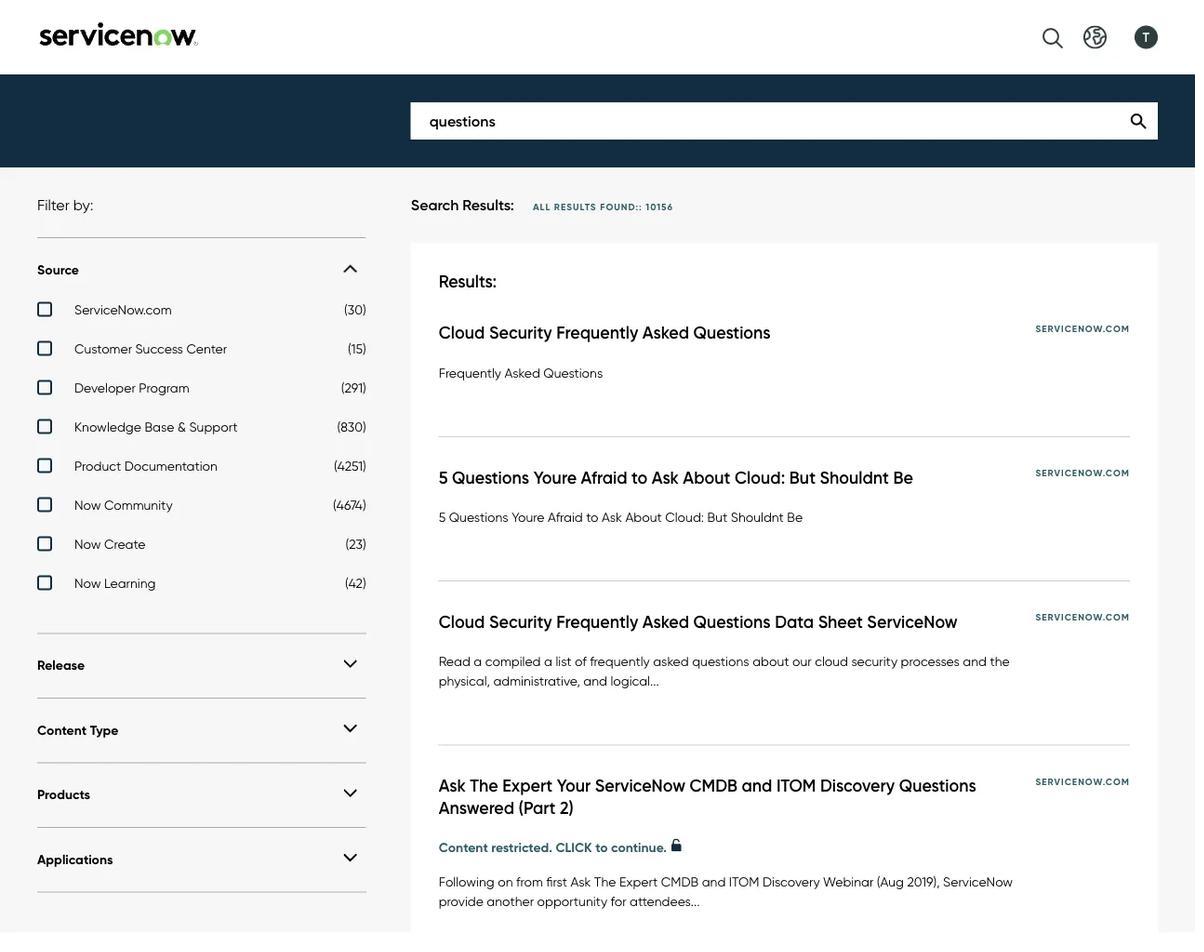 Task type: vqa. For each thing, say whether or not it's contained in the screenshot.
to to the top
yes



Task type: describe. For each thing, give the bounding box(es) containing it.
frequently for cloud security frequently asked questions data sheet servicenow
[[557, 611, 639, 632]]

learning
[[104, 575, 156, 591]]

knowledge
[[74, 419, 141, 435]]

compiled
[[485, 654, 541, 669]]

another
[[487, 894, 534, 909]]

center
[[186, 341, 227, 357]]

developer program
[[74, 380, 189, 396]]

0 vertical spatial youre
[[534, 467, 577, 488]]

type
[[90, 722, 119, 738]]

the
[[990, 654, 1010, 669]]

success
[[135, 341, 183, 357]]

servicenow inside ask the expert your servicenow cmdb and itom discovery questions answered (part 2)
[[595, 776, 686, 796]]

community
[[104, 497, 173, 513]]

1 a from the left
[[474, 654, 482, 669]]

cloud security frequently asked questions link
[[439, 322, 808, 344]]

1 5 from the top
[[439, 467, 448, 488]]

discovery inside ask the expert your servicenow cmdb and itom discovery questions answered (part 2)
[[821, 776, 895, 796]]

1 horizontal spatial but
[[790, 467, 816, 488]]

product documentation
[[74, 458, 218, 474]]

0 vertical spatial about
[[683, 467, 731, 488]]

continue.
[[611, 839, 667, 855]]

customer success center
[[74, 341, 227, 357]]

on
[[498, 874, 513, 890]]

cloud security frequently asked questions
[[439, 322, 771, 343]]

following on from first ask the expert cmdb and itom discovery webinar (aug 2019), servicenow provide another opportunity for attendees...
[[439, 874, 1013, 909]]

2)
[[560, 797, 574, 818]]

provide
[[439, 894, 484, 909]]

cmdb inside following on from first ask the expert cmdb and itom discovery webinar (aug 2019), servicenow provide another opportunity for attendees...
[[661, 874, 699, 890]]

first
[[546, 874, 567, 890]]

ask inside ask the expert your servicenow cmdb and itom discovery questions answered (part 2)
[[439, 776, 466, 796]]

processes
[[901, 654, 960, 669]]

security for cloud security frequently asked questions
[[489, 322, 552, 343]]

asked
[[653, 654, 689, 669]]

read a compiled a list of frequently asked questions about our cloud security processes and the physical, administrative, and logical...
[[439, 654, 1010, 689]]

and inside ask the expert your servicenow cmdb and itom discovery questions answered (part 2)
[[742, 776, 773, 796]]

search
[[411, 196, 459, 214]]

customer
[[74, 341, 132, 357]]

&
[[178, 419, 186, 435]]

all
[[533, 201, 551, 213]]

administrative,
[[493, 673, 580, 689]]

(291)
[[341, 380, 366, 396]]

0 horizontal spatial cloud:
[[665, 509, 704, 525]]

following
[[439, 874, 495, 890]]

products
[[37, 787, 90, 803]]

click
[[556, 839, 592, 855]]

restricted.
[[492, 839, 553, 855]]

discovery inside following on from first ask the expert cmdb and itom discovery webinar (aug 2019), servicenow provide another opportunity for attendees...
[[763, 874, 820, 890]]

webinar
[[823, 874, 874, 890]]

(4251)
[[334, 458, 366, 474]]

1 vertical spatial results:
[[439, 271, 497, 292]]

ask inside following on from first ask the expert cmdb and itom discovery webinar (aug 2019), servicenow provide another opportunity for attendees...
[[571, 874, 591, 890]]

0 vertical spatial shouldnt
[[820, 467, 889, 488]]

(42)
[[345, 575, 366, 591]]

servicenow image
[[37, 22, 200, 46]]

security
[[852, 654, 898, 669]]

knowledge base & support
[[74, 419, 238, 435]]

now for now create
[[74, 536, 101, 552]]

1 vertical spatial afraid
[[548, 509, 583, 525]]

read
[[439, 654, 471, 669]]

1 vertical spatial about
[[626, 509, 662, 525]]

expert inside ask the expert your servicenow cmdb and itom discovery questions answered (part 2)
[[503, 776, 553, 796]]

1 5 questions youre afraid to ask about cloud: but shouldnt be from the top
[[439, 467, 914, 488]]

1 vertical spatial youre
[[512, 509, 545, 525]]

applications
[[37, 851, 113, 868]]

now for now community
[[74, 497, 101, 513]]

filter by:
[[37, 196, 93, 214]]

(23)
[[346, 536, 366, 552]]

found:
[[600, 201, 639, 213]]

servicenow.com for 5 questions youre afraid to ask about cloud: but shouldnt be
[[1036, 467, 1130, 479]]

servicenow inside following on from first ask the expert cmdb and itom discovery webinar (aug 2019), servicenow provide another opportunity for attendees...
[[943, 874, 1013, 890]]

base
[[145, 419, 174, 435]]

cloud for cloud security frequently asked questions
[[439, 322, 485, 343]]

results
[[554, 201, 597, 213]]

answered
[[439, 797, 515, 818]]

cloud security frequently asked questions data sheet servicenow link
[[439, 611, 995, 633]]

create
[[104, 536, 146, 552]]

expert inside following on from first ask the expert cmdb and itom discovery webinar (aug 2019), servicenow provide another opportunity for attendees...
[[620, 874, 658, 890]]

sheet
[[818, 611, 863, 632]]

1 vertical spatial asked
[[505, 365, 540, 380]]

itom inside ask the expert your servicenow cmdb and itom discovery questions answered (part 2)
[[777, 776, 816, 796]]

asked for cloud security frequently asked questions
[[643, 322, 689, 343]]

:
[[639, 201, 643, 213]]

2 5 questions youre afraid to ask about cloud: but shouldnt be from the top
[[439, 509, 803, 525]]

release
[[37, 657, 85, 674]]

filter
[[37, 196, 70, 214]]

frequently
[[590, 654, 650, 669]]

0 vertical spatial cloud:
[[735, 467, 785, 488]]

(part
[[519, 797, 556, 818]]

frequently for cloud security frequently asked questions
[[557, 322, 639, 343]]

2019),
[[908, 874, 940, 890]]

support
[[189, 419, 238, 435]]

opportunity
[[537, 894, 608, 909]]

0 vertical spatial afraid
[[581, 467, 628, 488]]

the inside ask the expert your servicenow cmdb and itom discovery questions answered (part 2)
[[470, 776, 498, 796]]

2 a from the left
[[544, 654, 553, 669]]

frequently asked questions
[[439, 365, 603, 380]]

from
[[516, 874, 543, 890]]

documentation
[[124, 458, 218, 474]]



Task type: locate. For each thing, give the bounding box(es) containing it.
asked for cloud security frequently asked questions data sheet servicenow
[[643, 611, 689, 632]]

1 horizontal spatial expert
[[620, 874, 658, 890]]

data
[[775, 611, 814, 632]]

0 horizontal spatial but
[[708, 509, 728, 525]]

expert up the (part
[[503, 776, 553, 796]]

ask the expert your servicenow cmdb and itom discovery questions answered (part 2)
[[439, 776, 977, 818]]

1 horizontal spatial about
[[683, 467, 731, 488]]

1 vertical spatial security
[[489, 611, 552, 632]]

cloud inside 'cloud security frequently asked questions' link
[[439, 322, 485, 343]]

questions
[[692, 654, 750, 669]]

None checkbox
[[37, 380, 366, 400], [37, 458, 366, 478], [37, 497, 366, 518], [37, 380, 366, 400], [37, 458, 366, 478], [37, 497, 366, 518]]

5
[[439, 467, 448, 488], [439, 509, 446, 525]]

0 vertical spatial security
[[489, 322, 552, 343]]

a right read
[[474, 654, 482, 669]]

servicenow.com for cloud security frequently asked questions data sheet servicenow
[[1036, 611, 1130, 624]]

now community
[[74, 497, 173, 513]]

discovery
[[821, 776, 895, 796], [763, 874, 820, 890]]

1 horizontal spatial content
[[439, 839, 488, 855]]

1 vertical spatial to
[[586, 509, 599, 525]]

questions inside ask the expert your servicenow cmdb and itom discovery questions answered (part 2)
[[899, 776, 977, 796]]

2 vertical spatial to
[[596, 839, 608, 855]]

content for content type
[[37, 722, 87, 738]]

servicenow.com for ask the expert your servicenow cmdb and itom discovery questions answered (part 2)
[[1036, 776, 1130, 788]]

None checkbox
[[37, 302, 366, 322], [37, 341, 366, 361], [37, 419, 366, 439], [37, 536, 366, 557], [37, 575, 366, 596], [37, 302, 366, 322], [37, 341, 366, 361], [37, 419, 366, 439], [37, 536, 366, 557], [37, 575, 366, 596]]

1 vertical spatial 5 questions youre afraid to ask about cloud: but shouldnt be
[[439, 509, 803, 525]]

servicenow right 2019),
[[943, 874, 1013, 890]]

0 horizontal spatial expert
[[503, 776, 553, 796]]

now learning
[[74, 575, 156, 591]]

servicenow.com for cloud security frequently asked questions
[[1036, 322, 1130, 334]]

1 vertical spatial cmdb
[[661, 874, 699, 890]]

ask the expert your servicenow cmdb and itom discovery questions answered (part 2) link
[[439, 776, 1036, 819]]

0 vertical spatial 5 questions youre afraid to ask about cloud: but shouldnt be
[[439, 467, 914, 488]]

frequently
[[557, 322, 639, 343], [439, 365, 501, 380], [557, 611, 639, 632]]

0 vertical spatial discovery
[[821, 776, 895, 796]]

(4674)
[[333, 497, 366, 513]]

0 vertical spatial now
[[74, 497, 101, 513]]

physical,
[[439, 673, 490, 689]]

10156
[[646, 201, 674, 213]]

(15)
[[348, 341, 366, 357]]

cloud
[[439, 322, 485, 343], [439, 611, 485, 632]]

now create
[[74, 536, 146, 552]]

1 horizontal spatial cloud:
[[735, 467, 785, 488]]

the up the answered
[[470, 776, 498, 796]]

the inside following on from first ask the expert cmdb and itom discovery webinar (aug 2019), servicenow provide another opportunity for attendees...
[[594, 874, 616, 890]]

5 questions youre afraid to ask about cloud: but shouldnt be
[[439, 467, 914, 488], [439, 509, 803, 525]]

itom inside following on from first ask the expert cmdb and itom discovery webinar (aug 2019), servicenow provide another opportunity for attendees...
[[729, 874, 760, 890]]

all results found: : 10156
[[533, 201, 674, 213]]

cloud for cloud security frequently asked questions data sheet servicenow
[[439, 611, 485, 632]]

servicenow up the continue.
[[595, 776, 686, 796]]

itom
[[777, 776, 816, 796], [729, 874, 760, 890]]

1 horizontal spatial the
[[594, 874, 616, 890]]

now left create
[[74, 536, 101, 552]]

results:
[[463, 196, 514, 214], [439, 271, 497, 292]]

1 vertical spatial cloud:
[[665, 509, 704, 525]]

1 vertical spatial but
[[708, 509, 728, 525]]

content restricted. click to continue.
[[439, 839, 667, 855]]

1 vertical spatial servicenow
[[595, 776, 686, 796]]

2 5 from the top
[[439, 509, 446, 525]]

1 vertical spatial be
[[787, 509, 803, 525]]

0 horizontal spatial be
[[787, 509, 803, 525]]

2 vertical spatial servicenow
[[943, 874, 1013, 890]]

0 horizontal spatial the
[[470, 776, 498, 796]]

be inside 5 questions youre afraid to ask about cloud: but shouldnt be link
[[894, 467, 914, 488]]

of
[[575, 654, 587, 669]]

0 vertical spatial the
[[470, 776, 498, 796]]

(30)
[[344, 302, 366, 318]]

product
[[74, 458, 121, 474]]

content up following
[[439, 839, 488, 855]]

our
[[793, 654, 812, 669]]

attendees...
[[630, 894, 700, 909]]

cloud up frequently asked questions
[[439, 322, 485, 343]]

1 vertical spatial frequently
[[439, 365, 501, 380]]

but
[[790, 467, 816, 488], [708, 509, 728, 525]]

3 now from the top
[[74, 575, 101, 591]]

expert up for
[[620, 874, 658, 890]]

servicenow.com
[[74, 302, 172, 318], [1036, 322, 1130, 334], [1036, 467, 1130, 479], [1036, 611, 1130, 624], [1036, 776, 1130, 788]]

1 vertical spatial now
[[74, 536, 101, 552]]

0 vertical spatial results:
[[463, 196, 514, 214]]

0 vertical spatial frequently
[[557, 322, 639, 343]]

content type
[[37, 722, 119, 738]]

0 vertical spatial cloud
[[439, 322, 485, 343]]

1 security from the top
[[489, 322, 552, 343]]

0 horizontal spatial a
[[474, 654, 482, 669]]

now left learning
[[74, 575, 101, 591]]

0 vertical spatial servicenow
[[867, 611, 958, 632]]

for
[[611, 894, 627, 909]]

2 vertical spatial now
[[74, 575, 101, 591]]

0 vertical spatial to
[[632, 467, 648, 488]]

0 vertical spatial content
[[37, 722, 87, 738]]

cloud up read
[[439, 611, 485, 632]]

logical...
[[611, 673, 659, 689]]

0 horizontal spatial content
[[37, 722, 87, 738]]

list
[[556, 654, 572, 669]]

1 now from the top
[[74, 497, 101, 513]]

youre
[[534, 467, 577, 488], [512, 509, 545, 525]]

0 vertical spatial asked
[[643, 322, 689, 343]]

security up frequently asked questions
[[489, 322, 552, 343]]

security for cloud security frequently asked questions data sheet servicenow
[[489, 611, 552, 632]]

(830)
[[337, 419, 366, 435]]

now for now learning
[[74, 575, 101, 591]]

(aug
[[877, 874, 904, 890]]

shouldnt
[[820, 467, 889, 488], [731, 509, 784, 525]]

cmdb inside ask the expert your servicenow cmdb and itom discovery questions answered (part 2)
[[690, 776, 738, 796]]

program
[[139, 380, 189, 396]]

0 horizontal spatial itom
[[729, 874, 760, 890]]

developer
[[74, 380, 136, 396]]

be
[[894, 467, 914, 488], [787, 509, 803, 525]]

security up compiled on the bottom of page
[[489, 611, 552, 632]]

1 horizontal spatial a
[[544, 654, 553, 669]]

1 vertical spatial itom
[[729, 874, 760, 890]]

servicenow
[[867, 611, 958, 632], [595, 776, 686, 796], [943, 874, 1013, 890]]

0 horizontal spatial about
[[626, 509, 662, 525]]

a left list
[[544, 654, 553, 669]]

expert
[[503, 776, 553, 796], [620, 874, 658, 890]]

1 vertical spatial shouldnt
[[731, 509, 784, 525]]

2 vertical spatial asked
[[643, 611, 689, 632]]

cloud
[[815, 654, 848, 669]]

1 vertical spatial the
[[594, 874, 616, 890]]

1 vertical spatial expert
[[620, 874, 658, 890]]

1 vertical spatial 5
[[439, 509, 446, 525]]

by:
[[73, 196, 93, 214]]

a
[[474, 654, 482, 669], [544, 654, 553, 669]]

afraid
[[581, 467, 628, 488], [548, 509, 583, 525]]

now down product
[[74, 497, 101, 513]]

0 vertical spatial expert
[[503, 776, 553, 796]]

2 now from the top
[[74, 536, 101, 552]]

cloud inside cloud security frequently asked questions data sheet servicenow link
[[439, 611, 485, 632]]

1 horizontal spatial shouldnt
[[820, 467, 889, 488]]

content for content restricted. click to continue.
[[439, 839, 488, 855]]

0 vertical spatial be
[[894, 467, 914, 488]]

2 cloud from the top
[[439, 611, 485, 632]]

cloud security frequently asked questions data sheet servicenow
[[439, 611, 958, 632]]

the up for
[[594, 874, 616, 890]]

0 horizontal spatial shouldnt
[[731, 509, 784, 525]]

content left type
[[37, 722, 87, 738]]

2 vertical spatial frequently
[[557, 611, 639, 632]]

1 vertical spatial discovery
[[763, 874, 820, 890]]

5 questions youre afraid to ask about cloud: but shouldnt be link
[[439, 467, 951, 489]]

1 vertical spatial cloud
[[439, 611, 485, 632]]

content restricted. click to continue. link
[[439, 838, 683, 857]]

1 vertical spatial content
[[439, 839, 488, 855]]

1 horizontal spatial itom
[[777, 776, 816, 796]]

search results:
[[411, 196, 514, 214]]

0 vertical spatial itom
[[777, 776, 816, 796]]

0 vertical spatial 5
[[439, 467, 448, 488]]

cmdb
[[690, 776, 738, 796], [661, 874, 699, 890]]

questions
[[694, 322, 771, 343], [544, 365, 603, 380], [452, 467, 529, 488], [449, 509, 509, 525], [694, 611, 771, 632], [899, 776, 977, 796]]

0 vertical spatial cmdb
[[690, 776, 738, 796]]

0 vertical spatial but
[[790, 467, 816, 488]]

results: down search results:
[[439, 271, 497, 292]]

your
[[557, 776, 591, 796]]

and
[[963, 654, 987, 669], [584, 673, 607, 689], [742, 776, 773, 796], [702, 874, 726, 890]]

cloud:
[[735, 467, 785, 488], [665, 509, 704, 525]]

now
[[74, 497, 101, 513], [74, 536, 101, 552], [74, 575, 101, 591]]

2 security from the top
[[489, 611, 552, 632]]

about
[[753, 654, 789, 669]]

results: left all
[[463, 196, 514, 214]]

Search across ServiceNow text field
[[411, 102, 1158, 140]]

1 horizontal spatial be
[[894, 467, 914, 488]]

and inside following on from first ask the expert cmdb and itom discovery webinar (aug 2019), servicenow provide another opportunity for attendees...
[[702, 874, 726, 890]]

servicenow up processes
[[867, 611, 958, 632]]

source
[[37, 261, 79, 278]]

1 cloud from the top
[[439, 322, 485, 343]]



